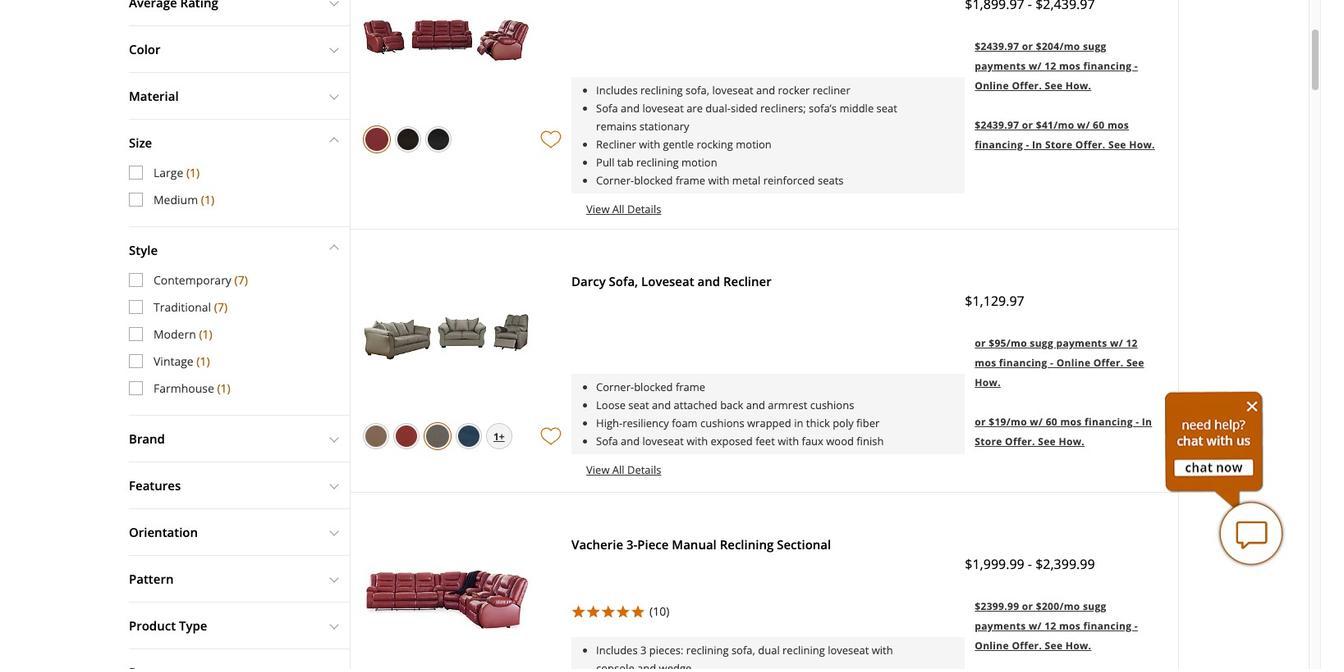 Task type: describe. For each thing, give the bounding box(es) containing it.
financing inside $2439.97 or $41/mo w/ 60 mos financing - in store offer. see how.
[[975, 138, 1023, 152]]

attached
[[674, 398, 717, 413]]

or $19/mo w/ 60 mos financing - in store offer. see how.
[[975, 415, 1152, 449]]

pull
[[596, 155, 614, 170]]

view all details for sofa and loveseat with exposed feet with faux wood finish
[[586, 463, 661, 478]]

w/ inside the or $95/mo sugg payments w/ 12 mos financing - online offer. see how.
[[1110, 337, 1123, 351]]

$2399.99
[[975, 600, 1019, 614]]

corner- inside the includes reclining sofa, loveseat and rocker recliner sofa and loveseat are dual-sided recliners; sofa's middle seat remains stationary recliner with gentle rocking motion pull tab reclining motion corner-blocked frame with metal reinforced seats
[[596, 173, 634, 188]]

(10) link
[[649, 604, 965, 622]]

w/ inside $2439.97 or $204/mo sugg payments w/ 12 mos financing - online offer. see how.
[[1029, 59, 1042, 73]]

or $19/mo w/ 60 mos financing - in store offer. see how. button
[[965, 401, 1166, 461]]

payments for $204/mo
[[975, 59, 1026, 73]]

0 vertical spatial motion
[[736, 137, 772, 152]]

1+
[[493, 430, 505, 444]]

or inside the or $95/mo sugg payments w/ 12 mos financing - online offer. see how.
[[975, 337, 986, 351]]

offer. inside the or $95/mo sugg payments w/ 12 mos financing - online offer. see how.
[[1093, 356, 1124, 370]]

payments inside the or $95/mo sugg payments w/ 12 mos financing - online offer. see how.
[[1056, 337, 1107, 351]]

$2,399.99
[[1035, 556, 1095, 574]]

fiber
[[856, 416, 880, 431]]

rocking
[[697, 137, 733, 152]]

chat bubble mobile view image
[[1218, 502, 1284, 567]]

contemporary (7)
[[154, 273, 248, 288]]

$2439.97 or $41/mo w/ 60 mos financing - in store offer. see how. button
[[965, 104, 1166, 163]]

$1,129.97
[[965, 292, 1024, 310]]

piece
[[637, 537, 669, 553]]

view for sofa and loveseat with exposed feet with faux wood finish
[[586, 463, 610, 478]]

sofa,
[[609, 273, 638, 290]]

offer. inside $2439.97 or $204/mo sugg payments w/ 12 mos financing - online offer. see how.
[[1012, 79, 1042, 93]]

gentle
[[663, 137, 694, 152]]

with inside includes 3 pieces: reclining sofa, dual reclining loveseat with console and wedge
[[872, 644, 893, 658]]

$19/mo
[[989, 415, 1027, 429]]

armrest
[[768, 398, 807, 413]]

orientation
[[129, 525, 198, 541]]

online for $200/mo
[[975, 640, 1009, 654]]

wrapped
[[747, 416, 791, 431]]

corner-blocked frame loose seat and attached back and armrest cushions high-resiliency foam cushions wrapped in thick poly fiber sofa and loveseat with exposed feet with faux wood finish
[[596, 380, 884, 449]]

or for $204/mo
[[1022, 39, 1033, 53]]

12 for $200/mo
[[1044, 620, 1056, 634]]

$2399.99 or $200/mo sugg payments w/ 12 mos financing - online offer. see how.
[[975, 600, 1138, 654]]

loveseat
[[641, 273, 694, 290]]

modern (1)
[[154, 327, 212, 342]]

recliner inside the includes reclining sofa, loveseat and rocker recliner sofa and loveseat are dual-sided recliners; sofa's middle seat remains stationary recliner with gentle rocking motion pull tab reclining motion corner-blocked frame with metal reinforced seats
[[596, 137, 636, 152]]

tab
[[617, 155, 634, 170]]

sectional
[[777, 537, 831, 553]]

mos inside $2399.99 or $200/mo sugg payments w/ 12 mos financing - online offer. see how.
[[1059, 620, 1081, 634]]

financing inside $2399.99 or $200/mo sugg payments w/ 12 mos financing - online offer. see how.
[[1083, 620, 1132, 634]]

sofa's
[[809, 101, 837, 116]]

see inside $2399.99 or $200/mo sugg payments w/ 12 mos financing - online offer. see how.
[[1045, 640, 1063, 654]]

$1,999.99 - $2,399.99
[[965, 556, 1095, 574]]

how. inside $2439.97 or $41/mo w/ 60 mos financing - in store offer. see how.
[[1129, 138, 1155, 152]]

rocker
[[778, 83, 810, 98]]

features
[[129, 478, 181, 494]]

loose
[[596, 398, 626, 413]]

pieces:
[[649, 644, 683, 658]]

brand
[[129, 431, 165, 447]]

see inside $2439.97 or $204/mo sugg payments w/ 12 mos financing - online offer. see how.
[[1045, 79, 1063, 93]]

darcy
[[571, 273, 606, 290]]

60 inside or $19/mo w/ 60 mos financing - in store offer. see how.
[[1046, 415, 1058, 429]]

feet
[[755, 434, 775, 449]]

view all details link for high-resiliency foam cushions wrapped in thick poly fiber
[[586, 463, 965, 478]]

seats
[[818, 173, 844, 188]]

12 inside the or $95/mo sugg payments w/ 12 mos financing - online offer. see how.
[[1126, 337, 1138, 351]]

w/ inside $2439.97 or $41/mo w/ 60 mos financing - in store offer. see how.
[[1077, 118, 1090, 132]]

(1) for large (1)
[[186, 165, 200, 181]]

wood
[[826, 434, 854, 449]]

contemporary
[[154, 273, 231, 288]]

- inside $2439.97 or $204/mo sugg payments w/ 12 mos financing - online offer. see how.
[[1134, 59, 1138, 73]]

wedge
[[659, 662, 692, 670]]

sugg inside the or $95/mo sugg payments w/ 12 mos financing - online offer. see how.
[[1030, 337, 1053, 351]]

includes for includes 3 pieces: reclining sofa, dual reclining loveseat with console and wedge
[[596, 644, 638, 658]]

1 horizontal spatial cushions
[[810, 398, 854, 413]]

in inside or $19/mo w/ 60 mos financing - in store offer. see how.
[[1142, 415, 1152, 429]]

traditional (7)
[[154, 300, 227, 315]]

$2439.97 or $204/mo sugg payments w/ 12 mos financing - online offer. see how. button
[[965, 25, 1166, 104]]

metal
[[732, 173, 761, 188]]

and up resiliency
[[652, 398, 671, 413]]

0 horizontal spatial cushions
[[700, 416, 744, 431]]

darcy sofa, loveseat and recliner, cobblestone, large image
[[363, 314, 530, 362]]

or for $200/mo
[[1022, 600, 1033, 614]]

sugg for $204/mo
[[1083, 39, 1106, 53]]

see inside $2439.97 or $41/mo w/ 60 mos financing - in store offer. see how.
[[1108, 138, 1126, 152]]

seat inside the includes reclining sofa, loveseat and rocker recliner sofa and loveseat are dual-sided recliners; sofa's middle seat remains stationary recliner with gentle rocking motion pull tab reclining motion corner-blocked frame with metal reinforced seats
[[876, 101, 897, 116]]

vacherie 3-piece manual reclining sectional
[[571, 537, 831, 553]]

farmhouse
[[154, 381, 214, 397]]

online for $204/mo
[[975, 79, 1009, 93]]

$200/mo
[[1036, 600, 1080, 614]]

loveseat up sided
[[712, 83, 753, 98]]

or inside or $19/mo w/ 60 mos financing - in store offer. see how.
[[975, 415, 986, 429]]

3
[[640, 644, 646, 658]]

frame inside corner-blocked frame loose seat and attached back and armrest cushions high-resiliency foam cushions wrapped in thick poly fiber sofa and loveseat with exposed feet with faux wood finish
[[676, 380, 705, 395]]

60 inside $2439.97 or $41/mo w/ 60 mos financing - in store offer. see how.
[[1093, 118, 1105, 132]]

blocked inside corner-blocked frame loose seat and attached back and armrest cushions high-resiliency foam cushions wrapped in thick poly fiber sofa and loveseat with exposed feet with faux wood finish
[[634, 380, 673, 395]]

sofa inside corner-blocked frame loose seat and attached back and armrest cushions high-resiliency foam cushions wrapped in thick poly fiber sofa and loveseat with exposed feet with faux wood finish
[[596, 434, 618, 449]]

all for sofa and loveseat with exposed feet with faux wood finish
[[612, 463, 624, 478]]

payments for $200/mo
[[975, 620, 1026, 634]]

farmhouse (1)
[[154, 381, 230, 397]]

sofa, inside includes 3 pieces: reclining sofa, dual reclining loveseat with console and wedge
[[731, 644, 755, 658]]

dual
[[758, 644, 780, 658]]

mos inside or $19/mo w/ 60 mos financing - in store offer. see how.
[[1060, 415, 1082, 429]]

color
[[129, 41, 160, 57]]

mos inside the or $95/mo sugg payments w/ 12 mos financing - online offer. see how.
[[975, 356, 996, 370]]

sofa inside the includes reclining sofa, loveseat and rocker recliner sofa and loveseat are dual-sided recliners; sofa's middle seat remains stationary recliner with gentle rocking motion pull tab reclining motion corner-blocked frame with metal reinforced seats
[[596, 101, 618, 116]]

view all details link for recliner with gentle rocking motion
[[586, 202, 965, 217]]

or for $41/mo
[[1022, 118, 1033, 132]]

exposed
[[711, 434, 753, 449]]

financing inside $2439.97 or $204/mo sugg payments w/ 12 mos financing - online offer. see how.
[[1083, 59, 1132, 73]]

type
[[179, 618, 207, 635]]

large (1)
[[154, 165, 200, 181]]

large
[[154, 165, 183, 181]]

corner- inside corner-blocked frame loose seat and attached back and armrest cushions high-resiliency foam cushions wrapped in thick poly fiber sofa and loveseat with exposed feet with faux wood finish
[[596, 380, 634, 395]]

$2439.97 or $41/mo w/ 60 mos financing - in store offer. see how.
[[975, 118, 1155, 152]]

vacherie
[[571, 537, 623, 553]]

blocked inside the includes reclining sofa, loveseat and rocker recliner sofa and loveseat are dual-sided recliners; sofa's middle seat remains stationary recliner with gentle rocking motion pull tab reclining motion corner-blocked frame with metal reinforced seats
[[634, 173, 673, 188]]

$2439.97 or $204/mo sugg payments w/ 12 mos financing - online offer. see how.
[[975, 39, 1138, 93]]

sugg for $200/mo
[[1083, 600, 1106, 614]]

view for pull tab reclining motion
[[586, 202, 610, 217]]

seat inside corner-blocked frame loose seat and attached back and armrest cushions high-resiliency foam cushions wrapped in thick poly fiber sofa and loveseat with exposed feet with faux wood finish
[[628, 398, 649, 413]]

includes for includes reclining sofa, loveseat and rocker recliner sofa and loveseat are dual-sided recliners; sofa's middle seat remains stationary recliner with gentle rocking motion pull tab reclining motion corner-blocked frame with metal reinforced seats
[[596, 83, 638, 98]]

w/ inside $2399.99 or $200/mo sugg payments w/ 12 mos financing - online offer. see how.
[[1029, 620, 1042, 634]]

vacherie 3-piece reclining sectional, salsa, large image
[[363, 569, 530, 633]]

console
[[596, 662, 634, 670]]

1 horizontal spatial recliner
[[723, 273, 771, 290]]

medium
[[154, 192, 198, 208]]

resiliency
[[622, 416, 669, 431]]

dual-
[[706, 101, 731, 116]]

(1) for vintage (1)
[[197, 354, 210, 369]]

product
[[129, 618, 176, 635]]

product type
[[129, 618, 207, 635]]

$204/mo
[[1036, 39, 1080, 53]]

12 for $204/mo
[[1044, 59, 1056, 73]]

recliners;
[[760, 101, 806, 116]]

view all details for pull tab reclining motion
[[586, 202, 661, 217]]

faux
[[802, 434, 823, 449]]

$95/mo
[[989, 337, 1027, 351]]

how. inside or $19/mo w/ 60 mos financing - in store offer. see how.
[[1059, 435, 1085, 449]]

(10)
[[649, 604, 669, 620]]

modern
[[154, 327, 196, 342]]

see inside the or $95/mo sugg payments w/ 12 mos financing - online offer. see how.
[[1126, 356, 1144, 370]]



Task type: vqa. For each thing, say whether or not it's contained in the screenshot.
main content
no



Task type: locate. For each thing, give the bounding box(es) containing it.
2 vertical spatial payments
[[975, 620, 1026, 634]]

and down resiliency
[[621, 434, 640, 449]]

includes reclining sofa, loveseat and rocker recliner sofa and loveseat are dual-sided recliners; sofa's middle seat remains stationary recliner with gentle rocking motion pull tab reclining motion corner-blocked frame with metal reinforced seats
[[596, 83, 897, 188]]

(1) for medium (1)
[[201, 192, 214, 208]]

1 vertical spatial sugg
[[1030, 337, 1053, 351]]

style
[[129, 242, 158, 259]]

1+ link
[[486, 423, 512, 452]]

sugg inside $2439.97 or $204/mo sugg payments w/ 12 mos financing - online offer. see how.
[[1083, 39, 1106, 53]]

1 horizontal spatial store
[[1045, 138, 1073, 152]]

cushions up exposed
[[700, 416, 744, 431]]

sugg
[[1083, 39, 1106, 53], [1030, 337, 1053, 351], [1083, 600, 1106, 614]]

middle
[[839, 101, 874, 116]]

(7) down contemporary (7)
[[214, 300, 227, 315]]

1 includes from the top
[[596, 83, 638, 98]]

see inside or $19/mo w/ 60 mos financing - in store offer. see how.
[[1038, 435, 1056, 449]]

offer. inside or $19/mo w/ 60 mos financing - in store offer. see how.
[[1005, 435, 1035, 449]]

2 sofa from the top
[[596, 434, 618, 449]]

2 includes from the top
[[596, 644, 638, 658]]

in inside $2439.97 or $41/mo w/ 60 mos financing - in store offer. see how.
[[1032, 138, 1042, 152]]

sugg right $200/mo
[[1083, 600, 1106, 614]]

loveseat up stationary
[[642, 101, 684, 116]]

blocked down gentle
[[634, 173, 673, 188]]

or left the $41/mo
[[1022, 118, 1033, 132]]

store down the $41/mo
[[1045, 138, 1073, 152]]

financing
[[1083, 59, 1132, 73], [975, 138, 1023, 152], [999, 356, 1047, 370], [1085, 415, 1133, 429], [1083, 620, 1132, 634]]

1 view all details link from the top
[[586, 202, 965, 217]]

0 vertical spatial store
[[1045, 138, 1073, 152]]

0 vertical spatial sofa,
[[686, 83, 709, 98]]

0 vertical spatial sugg
[[1083, 39, 1106, 53]]

online inside $2439.97 or $204/mo sugg payments w/ 12 mos financing - online offer. see how.
[[975, 79, 1009, 93]]

1 view from the top
[[586, 202, 610, 217]]

sofa down high-
[[596, 434, 618, 449]]

1 vertical spatial cushions
[[700, 416, 744, 431]]

sofa, left dual
[[731, 644, 755, 658]]

(1) up farmhouse (1)
[[197, 354, 210, 369]]

- inside the or $95/mo sugg payments w/ 12 mos financing - online offer. see how.
[[1050, 356, 1054, 370]]

0 vertical spatial all
[[612, 202, 624, 217]]

$2439.97 for $2439.97 or $41/mo w/ 60 mos financing - in store offer. see how.
[[975, 118, 1019, 132]]

1 vertical spatial all
[[612, 463, 624, 478]]

1 horizontal spatial seat
[[876, 101, 897, 116]]

0 vertical spatial blocked
[[634, 173, 673, 188]]

or left the $19/mo
[[975, 415, 986, 429]]

motion down rocking
[[681, 155, 717, 170]]

0 vertical spatial 12
[[1044, 59, 1056, 73]]

0 vertical spatial view all details
[[586, 202, 661, 217]]

offer. inside $2439.97 or $41/mo w/ 60 mos financing - in store offer. see how.
[[1075, 138, 1106, 152]]

$2439.97 left the $41/mo
[[975, 118, 1019, 132]]

online inside $2399.99 or $200/mo sugg payments w/ 12 mos financing - online offer. see how.
[[975, 640, 1009, 654]]

1 corner- from the top
[[596, 173, 634, 188]]

motion up metal
[[736, 137, 772, 152]]

1 $2439.97 from the top
[[975, 39, 1019, 53]]

1 horizontal spatial in
[[1142, 415, 1152, 429]]

1 vertical spatial in
[[1142, 415, 1152, 429]]

frame
[[676, 173, 705, 188], [676, 380, 705, 395]]

loveseat
[[712, 83, 753, 98], [642, 101, 684, 116], [642, 434, 684, 449], [828, 644, 869, 658]]

blocked up resiliency
[[634, 380, 673, 395]]

(7) for traditional (7)
[[214, 300, 227, 315]]

details for sofa and loveseat with exposed feet with faux wood finish
[[627, 463, 661, 478]]

0 horizontal spatial 60
[[1046, 415, 1058, 429]]

pattern
[[129, 571, 174, 588]]

view all details down tab
[[586, 202, 661, 217]]

payments inside $2439.97 or $204/mo sugg payments w/ 12 mos financing - online offer. see how.
[[975, 59, 1026, 73]]

frame up attached at right bottom
[[676, 380, 705, 395]]

vacherie sofa, loveseat and recliner, salsa, large image
[[363, 19, 530, 62]]

1 horizontal spatial sofa,
[[731, 644, 755, 658]]

in down the $41/mo
[[1032, 138, 1042, 152]]

foam
[[672, 416, 698, 431]]

online inside the or $95/mo sugg payments w/ 12 mos financing - online offer. see how.
[[1056, 356, 1091, 370]]

includes inside includes 3 pieces: reclining sofa, dual reclining loveseat with console and wedge
[[596, 644, 638, 658]]

-
[[1134, 59, 1138, 73], [1026, 138, 1029, 152], [1050, 356, 1054, 370], [1136, 415, 1139, 429], [1028, 556, 1032, 574], [1134, 620, 1138, 634]]

in
[[1032, 138, 1042, 152], [1142, 415, 1152, 429]]

2 vertical spatial sugg
[[1083, 600, 1106, 614]]

4.8 image
[[571, 605, 645, 618]]

0 vertical spatial view
[[586, 202, 610, 217]]

seat
[[876, 101, 897, 116], [628, 398, 649, 413]]

sofa, up are
[[686, 83, 709, 98]]

mos inside $2439.97 or $204/mo sugg payments w/ 12 mos financing - online offer. see how.
[[1059, 59, 1081, 73]]

frame inside the includes reclining sofa, loveseat and rocker recliner sofa and loveseat are dual-sided recliners; sofa's middle seat remains stationary recliner with gentle rocking motion pull tab reclining motion corner-blocked frame with metal reinforced seats
[[676, 173, 705, 188]]

1 vertical spatial seat
[[628, 398, 649, 413]]

in left dialogue message for liveperson "image"
[[1142, 415, 1152, 429]]

1 vertical spatial frame
[[676, 380, 705, 395]]

1 horizontal spatial 60
[[1093, 118, 1105, 132]]

12 inside $2439.97 or $204/mo sugg payments w/ 12 mos financing - online offer. see how.
[[1044, 59, 1056, 73]]

reclining
[[640, 83, 683, 98], [636, 155, 679, 170], [686, 644, 729, 658], [782, 644, 825, 658]]

1 sofa from the top
[[596, 101, 618, 116]]

0 vertical spatial online
[[975, 79, 1009, 93]]

$2439.97 inside $2439.97 or $204/mo sugg payments w/ 12 mos financing - online offer. see how.
[[975, 39, 1019, 53]]

and down 3
[[637, 662, 656, 670]]

1 view all details from the top
[[586, 202, 661, 217]]

cushions
[[810, 398, 854, 413], [700, 416, 744, 431]]

- inside $2399.99 or $200/mo sugg payments w/ 12 mos financing - online offer. see how.
[[1134, 620, 1138, 634]]

includes up console
[[596, 644, 638, 658]]

2 vertical spatial 12
[[1044, 620, 1056, 634]]

1 blocked from the top
[[634, 173, 673, 188]]

view all details
[[586, 202, 661, 217], [586, 463, 661, 478]]

details down resiliency
[[627, 463, 661, 478]]

2 blocked from the top
[[634, 380, 673, 395]]

reclining right dual
[[782, 644, 825, 658]]

0 vertical spatial 60
[[1093, 118, 1105, 132]]

cushions up poly
[[810, 398, 854, 413]]

1 vertical spatial view
[[586, 463, 610, 478]]

1 all from the top
[[612, 202, 624, 217]]

1 vertical spatial includes
[[596, 644, 638, 658]]

0 vertical spatial (7)
[[234, 273, 248, 288]]

w/ inside or $19/mo w/ 60 mos financing - in store offer. see how.
[[1030, 415, 1043, 429]]

sofa, inside the includes reclining sofa, loveseat and rocker recliner sofa and loveseat are dual-sided recliners; sofa's middle seat remains stationary recliner with gentle rocking motion pull tab reclining motion corner-blocked frame with metal reinforced seats
[[686, 83, 709, 98]]

or $95/mo sugg payments w/ 12 mos financing - online offer. see how.
[[975, 337, 1144, 390]]

0 vertical spatial recliner
[[596, 137, 636, 152]]

1 vertical spatial payments
[[1056, 337, 1107, 351]]

sofa
[[596, 101, 618, 116], [596, 434, 618, 449]]

1 horizontal spatial motion
[[736, 137, 772, 152]]

0 vertical spatial in
[[1032, 138, 1042, 152]]

details
[[627, 202, 661, 217], [627, 463, 661, 478]]

0 vertical spatial seat
[[876, 101, 897, 116]]

(1) right large
[[186, 165, 200, 181]]

$2439.97 inside $2439.97 or $41/mo w/ 60 mos financing - in store offer. see how.
[[975, 118, 1019, 132]]

0 horizontal spatial (7)
[[214, 300, 227, 315]]

material
[[129, 88, 179, 104]]

and
[[756, 83, 775, 98], [621, 101, 640, 116], [697, 273, 720, 290], [652, 398, 671, 413], [746, 398, 765, 413], [621, 434, 640, 449], [637, 662, 656, 670]]

- inside or $19/mo w/ 60 mos financing - in store offer. see how.
[[1136, 415, 1139, 429]]

in
[[794, 416, 803, 431]]

0 horizontal spatial seat
[[628, 398, 649, 413]]

2 view all details from the top
[[586, 463, 661, 478]]

mos down the or $95/mo sugg payments w/ 12 mos financing - online offer. see how.
[[1060, 415, 1082, 429]]

0 horizontal spatial motion
[[681, 155, 717, 170]]

payments
[[975, 59, 1026, 73], [1056, 337, 1107, 351], [975, 620, 1026, 634]]

60 right the $19/mo
[[1046, 415, 1058, 429]]

traditional
[[154, 300, 211, 315]]

(7) right contemporary
[[234, 273, 248, 288]]

2 corner- from the top
[[596, 380, 634, 395]]

recliner down remains
[[596, 137, 636, 152]]

or inside $2439.97 or $41/mo w/ 60 mos financing - in store offer. see how.
[[1022, 118, 1033, 132]]

$2439.97 for $2439.97 or $204/mo sugg payments w/ 12 mos financing - online offer. see how.
[[975, 39, 1019, 53]]

2 view all details link from the top
[[586, 463, 965, 478]]

details for pull tab reclining motion
[[627, 202, 661, 217]]

0 vertical spatial view all details link
[[586, 202, 965, 217]]

(1) right modern
[[199, 327, 212, 342]]

sofa,
[[686, 83, 709, 98], [731, 644, 755, 658]]

mos down $95/mo
[[975, 356, 996, 370]]

vacherie 3-piece manual reclining sectional link
[[571, 537, 831, 553]]

0 vertical spatial includes
[[596, 83, 638, 98]]

1 horizontal spatial (7)
[[234, 273, 248, 288]]

- inside $2439.97 or $41/mo w/ 60 mos financing - in store offer. see how.
[[1026, 138, 1029, 152]]

view all details down high-
[[586, 463, 661, 478]]

0 horizontal spatial in
[[1032, 138, 1042, 152]]

seat up resiliency
[[628, 398, 649, 413]]

1 vertical spatial 60
[[1046, 415, 1058, 429]]

reclining
[[720, 537, 774, 553]]

all for pull tab reclining motion
[[612, 202, 624, 217]]

vintage (1)
[[154, 354, 210, 369]]

high-
[[596, 416, 622, 431]]

store
[[1045, 138, 1073, 152], [975, 435, 1002, 449]]

0 vertical spatial details
[[627, 202, 661, 217]]

1 vertical spatial sofa,
[[731, 644, 755, 658]]

1 vertical spatial blocked
[[634, 380, 673, 395]]

or left $95/mo
[[975, 337, 986, 351]]

offer.
[[1012, 79, 1042, 93], [1075, 138, 1106, 152], [1093, 356, 1124, 370], [1005, 435, 1035, 449], [1012, 640, 1042, 654]]

mos down $204/mo
[[1059, 59, 1081, 73]]

mos right the $41/mo
[[1107, 118, 1129, 132]]

back
[[720, 398, 743, 413]]

loveseat down resiliency
[[642, 434, 684, 449]]

are
[[686, 101, 703, 116]]

loveseat inside corner-blocked frame loose seat and attached back and armrest cushions high-resiliency foam cushions wrapped in thick poly fiber sofa and loveseat with exposed feet with faux wood finish
[[642, 434, 684, 449]]

view down pull
[[586, 202, 610, 217]]

corner- up loose
[[596, 380, 634, 395]]

store inside or $19/mo w/ 60 mos financing - in store offer. see how.
[[975, 435, 1002, 449]]

how. inside $2399.99 or $200/mo sugg payments w/ 12 mos financing - online offer. see how.
[[1065, 640, 1091, 654]]

2 all from the top
[[612, 463, 624, 478]]

size
[[129, 135, 152, 151]]

$1,999.99
[[965, 556, 1024, 574]]

1 details from the top
[[627, 202, 661, 217]]

$2439.97 left $204/mo
[[975, 39, 1019, 53]]

(1) right medium
[[201, 192, 214, 208]]

1 vertical spatial recliner
[[723, 273, 771, 290]]

thick
[[806, 416, 830, 431]]

60
[[1093, 118, 1105, 132], [1046, 415, 1058, 429]]

$41/mo
[[1036, 118, 1074, 132]]

poly
[[833, 416, 854, 431]]

sided
[[731, 101, 758, 116]]

details down tab
[[627, 202, 661, 217]]

0 vertical spatial cushions
[[810, 398, 854, 413]]

stationary
[[639, 119, 689, 134]]

store inside $2439.97 or $41/mo w/ 60 mos financing - in store offer. see how.
[[1045, 138, 1073, 152]]

(1) right farmhouse at left
[[217, 381, 230, 397]]

reclining up stationary
[[640, 83, 683, 98]]

0 vertical spatial corner-
[[596, 173, 634, 188]]

0 horizontal spatial recliner
[[596, 137, 636, 152]]

darcy sofa, loveseat and recliner link
[[571, 273, 771, 290]]

sugg inside $2399.99 or $200/mo sugg payments w/ 12 mos financing - online offer. see how.
[[1083, 600, 1106, 614]]

and inside includes 3 pieces: reclining sofa, dual reclining loveseat with console and wedge
[[637, 662, 656, 670]]

all down tab
[[612, 202, 624, 217]]

recliner right loveseat
[[723, 273, 771, 290]]

1 vertical spatial sofa
[[596, 434, 618, 449]]

(7) for contemporary (7)
[[234, 273, 248, 288]]

how. inside the or $95/mo sugg payments w/ 12 mos financing - online offer. see how.
[[975, 376, 1001, 390]]

includes inside the includes reclining sofa, loveseat and rocker recliner sofa and loveseat are dual-sided recliners; sofa's middle seat remains stationary recliner with gentle rocking motion pull tab reclining motion corner-blocked frame with metal reinforced seats
[[596, 83, 638, 98]]

0 horizontal spatial sofa,
[[686, 83, 709, 98]]

1 vertical spatial details
[[627, 463, 661, 478]]

all down high-
[[612, 463, 624, 478]]

2 frame from the top
[[676, 380, 705, 395]]

1 vertical spatial $2439.97
[[975, 118, 1019, 132]]

1 vertical spatial online
[[1056, 356, 1091, 370]]

or left $204/mo
[[1022, 39, 1033, 53]]

reclining down gentle
[[636, 155, 679, 170]]

1 vertical spatial store
[[975, 435, 1002, 449]]

sugg right $204/mo
[[1083, 39, 1106, 53]]

0 horizontal spatial store
[[975, 435, 1002, 449]]

1 vertical spatial view all details link
[[586, 463, 965, 478]]

and up remains
[[621, 101, 640, 116]]

1 vertical spatial corner-
[[596, 380, 634, 395]]

or left $200/mo
[[1022, 600, 1033, 614]]

how. inside $2439.97 or $204/mo sugg payments w/ 12 mos financing - online offer. see how.
[[1065, 79, 1091, 93]]

darcy sofa, loveseat and recliner
[[571, 273, 771, 290]]

1 vertical spatial motion
[[681, 155, 717, 170]]

and up wrapped
[[746, 398, 765, 413]]

includes
[[596, 83, 638, 98], [596, 644, 638, 658]]

0 vertical spatial payments
[[975, 59, 1026, 73]]

(1) for modern (1)
[[199, 327, 212, 342]]

12 inside $2399.99 or $200/mo sugg payments w/ 12 mos financing - online offer. see how.
[[1044, 620, 1056, 634]]

0 vertical spatial frame
[[676, 173, 705, 188]]

financing inside the or $95/mo sugg payments w/ 12 mos financing - online offer. see how.
[[999, 356, 1047, 370]]

frame down gentle
[[676, 173, 705, 188]]

reinforced
[[763, 173, 815, 188]]

and up the recliners;
[[756, 83, 775, 98]]

payments inside $2399.99 or $200/mo sugg payments w/ 12 mos financing - online offer. see how.
[[975, 620, 1026, 634]]

offer. inside $2399.99 or $200/mo sugg payments w/ 12 mos financing - online offer. see how.
[[1012, 640, 1042, 654]]

1 frame from the top
[[676, 173, 705, 188]]

vintage
[[154, 354, 194, 369]]

or inside $2439.97 or $204/mo sugg payments w/ 12 mos financing - online offer. see how.
[[1022, 39, 1033, 53]]

or inside $2399.99 or $200/mo sugg payments w/ 12 mos financing - online offer. see how.
[[1022, 600, 1033, 614]]

view all details link down feet at the right of the page
[[586, 463, 965, 478]]

financing inside or $19/mo w/ 60 mos financing - in store offer. see how.
[[1085, 415, 1133, 429]]

view all details link down reinforced
[[586, 202, 965, 217]]

medium (1)
[[154, 192, 214, 208]]

includes 3 pieces: reclining sofa, dual reclining loveseat with console and wedge
[[596, 644, 893, 670]]

loveseat inside includes 3 pieces: reclining sofa, dual reclining loveseat with console and wedge
[[828, 644, 869, 658]]

seat right middle
[[876, 101, 897, 116]]

recliner
[[813, 83, 850, 98]]

view down high-
[[586, 463, 610, 478]]

manual
[[672, 537, 717, 553]]

1 vertical spatial view all details
[[586, 463, 661, 478]]

and right loveseat
[[697, 273, 720, 290]]

includes up remains
[[596, 83, 638, 98]]

sofa up remains
[[596, 101, 618, 116]]

dialogue message for liveperson image
[[1165, 391, 1264, 510]]

3-
[[626, 537, 637, 553]]

60 right the $41/mo
[[1093, 118, 1105, 132]]

remains
[[596, 119, 637, 134]]

w/
[[1029, 59, 1042, 73], [1077, 118, 1090, 132], [1110, 337, 1123, 351], [1030, 415, 1043, 429], [1029, 620, 1042, 634]]

see
[[1045, 79, 1063, 93], [1108, 138, 1126, 152], [1126, 356, 1144, 370], [1038, 435, 1056, 449], [1045, 640, 1063, 654]]

or $95/mo sugg payments w/ 12 mos financing - online offer. see how. button
[[965, 323, 1166, 401]]

sugg right $95/mo
[[1030, 337, 1053, 351]]

reclining up wedge
[[686, 644, 729, 658]]

2 details from the top
[[627, 463, 661, 478]]

finish
[[857, 434, 884, 449]]

recliner
[[596, 137, 636, 152], [723, 273, 771, 290]]

2 view from the top
[[586, 463, 610, 478]]

0 vertical spatial $2439.97
[[975, 39, 1019, 53]]

1 vertical spatial (7)
[[214, 300, 227, 315]]

2 $2439.97 from the top
[[975, 118, 1019, 132]]

$2399.99 or $200/mo sugg payments w/ 12 mos financing - online offer. see how. button
[[965, 586, 1166, 665]]

loveseat down (10) link at the bottom
[[828, 644, 869, 658]]

2 vertical spatial online
[[975, 640, 1009, 654]]

0 vertical spatial sofa
[[596, 101, 618, 116]]

store down the $19/mo
[[975, 435, 1002, 449]]

1 vertical spatial 12
[[1126, 337, 1138, 351]]

mos down $200/mo
[[1059, 620, 1081, 634]]

online
[[975, 79, 1009, 93], [1056, 356, 1091, 370], [975, 640, 1009, 654]]

view
[[586, 202, 610, 217], [586, 463, 610, 478]]

(1) for farmhouse (1)
[[217, 381, 230, 397]]

mos inside $2439.97 or $41/mo w/ 60 mos financing - in store offer. see how.
[[1107, 118, 1129, 132]]

corner- down pull
[[596, 173, 634, 188]]



